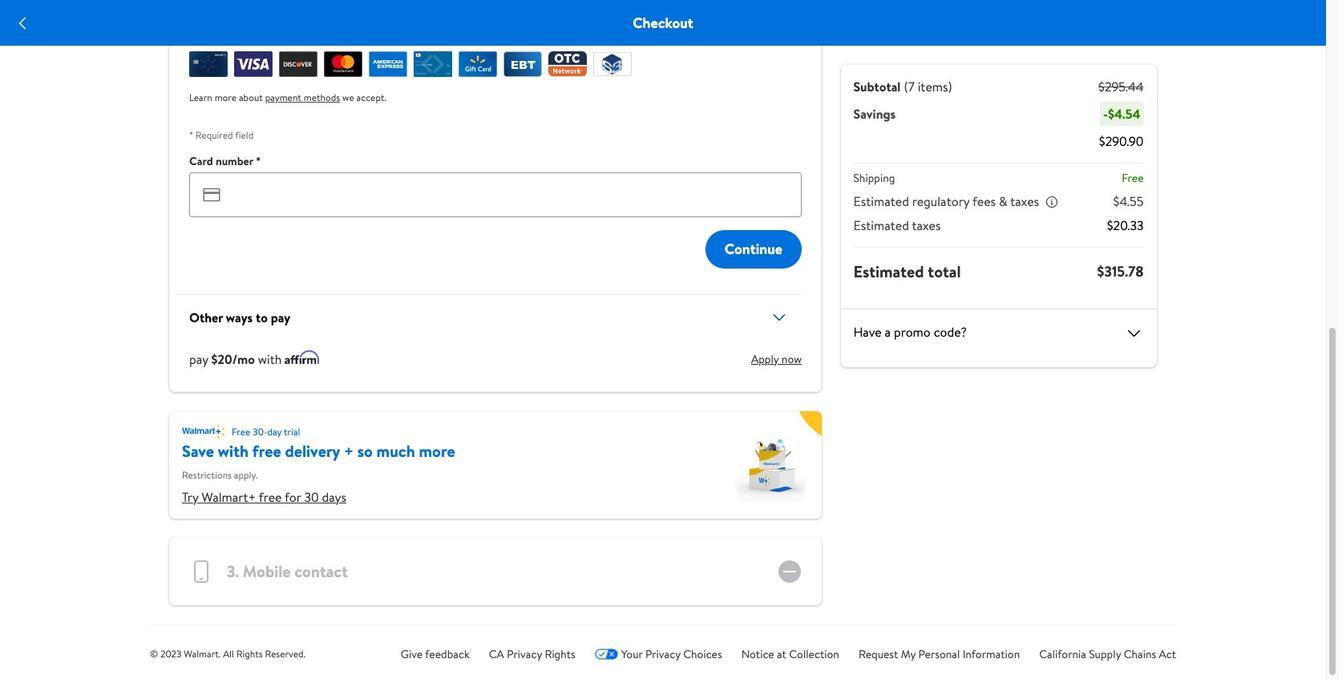 Task type: locate. For each thing, give the bounding box(es) containing it.
your privacy choices link
[[595, 647, 722, 663]]

free up $4.55
[[1123, 170, 1145, 186]]

estimated for estimated total
[[854, 261, 925, 282]]

with left affirm icon
[[258, 351, 282, 368]]

1 vertical spatial pay
[[189, 351, 208, 368]]

with
[[258, 351, 282, 368], [218, 440, 249, 462]]

free left 30-
[[232, 425, 251, 438]]

privacy for ca
[[507, 647, 542, 663]]

1 vertical spatial more
[[419, 440, 455, 462]]

free 30-day trial
[[232, 425, 300, 438]]

act
[[1160, 647, 1177, 663]]

2 estimated from the top
[[854, 217, 910, 234]]

1 vertical spatial with
[[218, 440, 249, 462]]

reserved.
[[265, 647, 306, 661]]

request my personal information link
[[859, 647, 1021, 663]]

free
[[253, 440, 281, 462], [259, 488, 282, 506]]

1 vertical spatial *
[[256, 153, 261, 169]]

your
[[621, 647, 643, 663]]

rights left privacy choices icon
[[545, 647, 576, 663]]

1 horizontal spatial pay
[[271, 309, 291, 326]]

savings
[[854, 105, 897, 123]]

1 horizontal spatial free
[[1123, 170, 1145, 186]]

we
[[343, 91, 354, 104]]

1 horizontal spatial *
[[256, 153, 261, 169]]

0 vertical spatial pay
[[271, 309, 291, 326]]

with up apply. on the left
[[218, 440, 249, 462]]

privacy right ca
[[507, 647, 542, 663]]

otc network card image
[[549, 51, 587, 77]]

* right number
[[256, 153, 261, 169]]

1 horizontal spatial taxes
[[1011, 193, 1040, 210]]

0 vertical spatial with
[[258, 351, 282, 368]]

sam's mastercard image
[[414, 51, 452, 77]]

pay left $20/mo
[[189, 351, 208, 368]]

affirm image
[[285, 351, 319, 364]]

pay
[[271, 309, 291, 326], [189, 351, 208, 368]]

give feedback button
[[401, 647, 470, 663]]

©
[[150, 647, 158, 661]]

have a promo code?
[[854, 323, 968, 341]]

learn more about payment methods we accept.
[[189, 91, 387, 104]]

other
[[189, 309, 223, 326]]

information
[[963, 647, 1021, 663]]

apply now
[[752, 351, 802, 367]]

$4.55
[[1114, 193, 1145, 210]]

-$4.54
[[1104, 105, 1142, 123]]

taxes right the &
[[1011, 193, 1040, 210]]

privacy
[[507, 647, 542, 663], [646, 647, 681, 663]]

1 vertical spatial estimated
[[854, 217, 910, 234]]

1 horizontal spatial more
[[419, 440, 455, 462]]

more right much
[[419, 440, 455, 462]]

payment methods link
[[265, 91, 340, 104]]

0 horizontal spatial pay
[[189, 351, 208, 368]]

notice at collection
[[742, 647, 840, 663]]

1 estimated from the top
[[854, 193, 910, 210]]

more information on regulatory fees and taxes image
[[1047, 196, 1059, 209]]

0 horizontal spatial free
[[232, 425, 251, 438]]

california supply chains act link
[[1040, 647, 1177, 663]]

visa image
[[234, 51, 273, 77]]

california
[[1040, 647, 1087, 663]]

$290.90
[[1100, 132, 1145, 150]]

0 horizontal spatial *
[[189, 128, 193, 142]]

2 vertical spatial estimated
[[854, 261, 925, 282]]

estimated regulatory fees & taxes
[[854, 193, 1040, 210]]

collection
[[790, 647, 840, 663]]

rights right all
[[236, 647, 263, 661]]

taxes down the regulatory
[[913, 217, 942, 234]]

free for free 30-day trial
[[232, 425, 251, 438]]

1 vertical spatial free
[[232, 425, 251, 438]]

pay right to
[[271, 309, 291, 326]]

estimated
[[854, 193, 910, 210], [854, 217, 910, 234], [854, 261, 925, 282]]

2 privacy from the left
[[646, 647, 681, 663]]

have
[[854, 323, 883, 341]]

© 2023 walmart. all rights reserved.
[[150, 647, 306, 661]]

back image
[[13, 13, 32, 32]]

*
[[189, 128, 193, 142], [256, 153, 261, 169]]

methods
[[304, 91, 340, 104]]

3 estimated from the top
[[854, 261, 925, 282]]

estimated taxes
[[854, 217, 942, 234]]

1 privacy from the left
[[507, 647, 542, 663]]

0 vertical spatial more
[[215, 91, 237, 104]]

1 horizontal spatial rights
[[545, 647, 576, 663]]

estimated total
[[854, 261, 962, 282]]

0 horizontal spatial taxes
[[913, 217, 942, 234]]

electronic benefits transfer image
[[504, 51, 542, 77]]

your privacy choices
[[621, 647, 722, 663]]

0 horizontal spatial with
[[218, 440, 249, 462]]

0 horizontal spatial privacy
[[507, 647, 542, 663]]

free left for
[[259, 488, 282, 506]]

0 vertical spatial estimated
[[854, 193, 910, 210]]

more right learn
[[215, 91, 237, 104]]

free down free 30-day trial
[[253, 440, 281, 462]]

1 vertical spatial taxes
[[913, 217, 942, 234]]

privacy right your
[[646, 647, 681, 663]]

total
[[929, 261, 962, 282]]

0 vertical spatial free
[[1123, 170, 1145, 186]]

required
[[196, 128, 233, 142]]

taxes
[[1011, 193, 1040, 210], [913, 217, 942, 234]]

have a promo code? image
[[1125, 324, 1145, 343]]

0 vertical spatial taxes
[[1011, 193, 1040, 210]]

much
[[377, 440, 415, 462]]

about
[[239, 91, 263, 104]]

1 horizontal spatial privacy
[[646, 647, 681, 663]]

apply.
[[234, 468, 258, 482]]

ca privacy rights link
[[489, 647, 576, 663]]

more
[[215, 91, 237, 104], [419, 440, 455, 462]]

$20.33
[[1108, 217, 1145, 234]]

checkout
[[633, 13, 694, 33]]

* left "required"
[[189, 128, 193, 142]]

to
[[256, 309, 268, 326]]

free
[[1123, 170, 1145, 186], [232, 425, 251, 438]]

with inside save with free delivery + so much more restrictions apply. try walmart+ free for 30 days
[[218, 440, 249, 462]]

ca privacy rights
[[489, 647, 576, 663]]



Task type: vqa. For each thing, say whether or not it's contained in the screenshot.
promo
yes



Task type: describe. For each thing, give the bounding box(es) containing it.
payment
[[265, 91, 302, 104]]

restrictions
[[182, 468, 232, 482]]

$295.44
[[1099, 78, 1145, 95]]

feedback
[[425, 647, 470, 663]]

privacy choices icon image
[[595, 649, 618, 660]]

2023
[[160, 647, 182, 661]]

all
[[223, 647, 234, 661]]

3.
[[227, 561, 239, 582]]

fees
[[973, 193, 997, 210]]

shipping
[[854, 170, 896, 186]]

other ways to pay
[[189, 309, 291, 326]]

a
[[886, 323, 892, 341]]

regulatory
[[913, 193, 971, 210]]

try walmart+ free for 30 days button
[[182, 488, 347, 506]]

apply now button
[[752, 347, 802, 372]]

0 vertical spatial free
[[253, 440, 281, 462]]

1 vertical spatial free
[[259, 488, 282, 506]]

california supply chains act
[[1040, 647, 1177, 663]]

pay $20/mo with
[[189, 351, 285, 368]]

(7
[[905, 78, 916, 95]]

$4.54
[[1109, 105, 1142, 123]]

apply
[[752, 351, 779, 367]]

walmart plus image
[[182, 424, 225, 440]]

give feedback
[[401, 647, 470, 663]]

save with free delivery + so much more restrictions apply. try walmart+ free for 30 days
[[182, 440, 455, 506]]

$20/mo
[[211, 351, 255, 368]]

notice at collection link
[[742, 647, 840, 663]]

gift card image
[[459, 51, 497, 77]]

1 horizontal spatial with
[[258, 351, 282, 368]]

subtotal (7 items)
[[854, 78, 953, 95]]

walmart rewards image
[[189, 51, 228, 77]]

save
[[182, 440, 214, 462]]

promo
[[895, 323, 932, 341]]

0 horizontal spatial more
[[215, 91, 237, 104]]

&
[[1000, 193, 1008, 210]]

$315.78
[[1098, 262, 1145, 282]]

give
[[401, 647, 423, 663]]

card
[[189, 153, 213, 169]]

Card number * text field
[[189, 172, 802, 217]]

-
[[1104, 105, 1109, 123]]

30
[[304, 488, 319, 506]]

mastercard image
[[324, 51, 363, 77]]

continue button
[[706, 230, 802, 269]]

30-
[[253, 425, 268, 438]]

my
[[901, 647, 916, 663]]

contact
[[295, 561, 348, 582]]

0 horizontal spatial rights
[[236, 647, 263, 661]]

walmart+
[[202, 488, 256, 506]]

* required field
[[189, 128, 254, 142]]

estimated for estimated regulatory fees & taxes
[[854, 193, 910, 210]]

days
[[322, 488, 347, 506]]

discover image
[[279, 51, 318, 77]]

mobile
[[243, 561, 291, 582]]

ways
[[226, 309, 253, 326]]

subtotal
[[854, 78, 902, 95]]

other ways to pay image
[[770, 308, 789, 327]]

card number *
[[189, 153, 261, 169]]

so
[[358, 440, 373, 462]]

number
[[216, 153, 253, 169]]

more inside save with free delivery + so much more restrictions apply. try walmart+ free for 30 days
[[419, 440, 455, 462]]

field
[[235, 128, 254, 142]]

request my personal information
[[859, 647, 1021, 663]]

learn
[[189, 91, 212, 104]]

supply
[[1090, 647, 1122, 663]]

chains
[[1124, 647, 1157, 663]]

privacy for your
[[646, 647, 681, 663]]

notice
[[742, 647, 775, 663]]

continue
[[725, 239, 783, 259]]

choices
[[684, 647, 722, 663]]

request
[[859, 647, 899, 663]]

for
[[285, 488, 301, 506]]

+
[[344, 440, 354, 462]]

delivery
[[285, 440, 340, 462]]

0 vertical spatial *
[[189, 128, 193, 142]]

medicare advantage card image
[[594, 51, 632, 77]]

free for free
[[1123, 170, 1145, 186]]

walmart.
[[184, 647, 221, 661]]

american express image
[[369, 51, 408, 77]]

now
[[782, 351, 802, 367]]

at
[[777, 647, 787, 663]]

estimated for estimated taxes
[[854, 217, 910, 234]]

try
[[182, 488, 199, 506]]

personal
[[919, 647, 960, 663]]

trial
[[284, 425, 300, 438]]

accept.
[[357, 91, 387, 104]]

day
[[268, 425, 282, 438]]

3. mobile contact
[[227, 561, 348, 582]]

items)
[[919, 78, 953, 95]]



